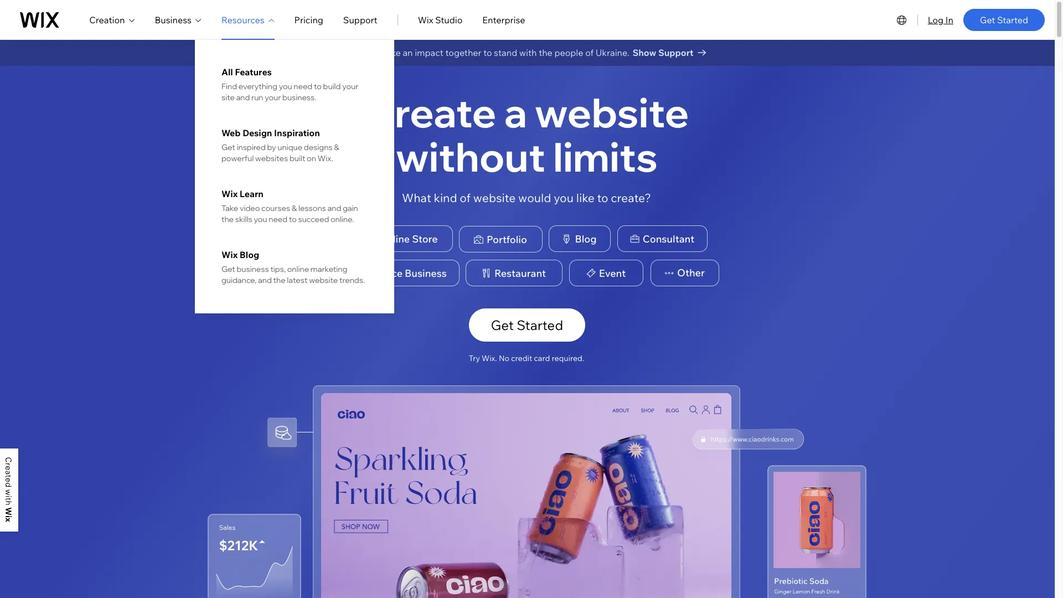 Task type: locate. For each thing, give the bounding box(es) containing it.
0 horizontal spatial wix.
[[318, 153, 333, 163]]

the for wix learn
[[222, 214, 234, 224]]

guidance,
[[222, 275, 257, 285]]

1 horizontal spatial need
[[294, 81, 313, 91]]

succeed
[[298, 214, 329, 224]]

people
[[555, 47, 584, 58]]

get started button
[[469, 309, 585, 342]]

2 vertical spatial and
[[258, 275, 272, 285]]

consultant button
[[618, 226, 708, 252]]

restaurant
[[495, 267, 546, 280]]

video
[[240, 203, 260, 213]]

need up business.
[[294, 81, 313, 91]]

0 horizontal spatial you
[[254, 214, 267, 224]]

1 horizontal spatial the
[[273, 275, 286, 285]]

get inside web design inspiration get inspired by unique designs & powerful websites built on wix.
[[222, 142, 235, 152]]

wix blog get business tips, online marketing guidance, and the latest website trends.
[[222, 249, 365, 285]]

design
[[243, 127, 272, 139]]

and
[[236, 93, 250, 103], [328, 203, 342, 213], [258, 275, 272, 285]]

learn
[[240, 188, 264, 199]]

support up the let's
[[343, 14, 378, 25]]

build
[[323, 81, 341, 91]]

1 horizontal spatial started
[[998, 14, 1029, 25]]

of right people
[[586, 47, 594, 58]]

1 vertical spatial get started
[[491, 317, 564, 334]]

event button
[[569, 260, 644, 287]]

you down all features link on the left top of the page
[[279, 81, 292, 91]]

your right build
[[343, 81, 359, 91]]

1 vertical spatial need
[[269, 214, 288, 224]]

in
[[946, 14, 954, 25]]

to down courses
[[289, 214, 297, 224]]

0 vertical spatial of
[[586, 47, 594, 58]]

get inside button
[[491, 317, 514, 334]]

1 vertical spatial the
[[222, 214, 234, 224]]

you down video
[[254, 214, 267, 224]]

wix inside wix learn take video courses & lessons and gain the skills you need to succeed online.
[[222, 188, 238, 199]]

limits
[[554, 131, 658, 182]]

started inside button
[[517, 317, 564, 334]]

get started up try wix. no credit card required.
[[491, 317, 564, 334]]

store
[[412, 233, 438, 245]]

wix left studio
[[418, 14, 434, 25]]

website inside create a website without limits
[[535, 87, 690, 138]]

support right show
[[659, 47, 694, 58]]

service business button
[[338, 260, 460, 287]]

0 vertical spatial website
[[535, 87, 690, 138]]

0 horizontal spatial website
[[309, 275, 338, 285]]

2 horizontal spatial and
[[328, 203, 342, 213]]

unique
[[278, 142, 303, 152]]

1 vertical spatial support
[[659, 47, 694, 58]]

wix up take
[[222, 188, 238, 199]]

resources button
[[222, 13, 275, 26]]

wix inside the wix blog get business tips, online marketing guidance, and the latest website trends.
[[222, 249, 238, 260]]

0 horizontal spatial get started
[[491, 317, 564, 334]]

0 vertical spatial get started
[[981, 14, 1029, 25]]

business
[[155, 14, 192, 25], [405, 267, 447, 280]]

0 vertical spatial started
[[998, 14, 1029, 25]]

& down wix learn "link"
[[292, 203, 297, 213]]

1 vertical spatial wix
[[222, 188, 238, 199]]

you
[[279, 81, 292, 91], [554, 190, 574, 205], [254, 214, 267, 224]]

create a website without limits
[[365, 87, 690, 182]]

your right run
[[265, 93, 281, 103]]

1 vertical spatial business
[[405, 267, 447, 280]]

blog inside blog button
[[575, 233, 597, 245]]

0 horizontal spatial &
[[292, 203, 297, 213]]

blog up business
[[240, 249, 259, 260]]

2 vertical spatial you
[[254, 214, 267, 224]]

get up no
[[491, 317, 514, 334]]

consultant
[[643, 233, 695, 245]]

need inside wix learn take video courses & lessons and gain the skills you need to succeed online.
[[269, 214, 288, 224]]

1 vertical spatial of
[[460, 190, 471, 205]]

blog inside the wix blog get business tips, online marketing guidance, and the latest website trends.
[[240, 249, 259, 260]]

2 horizontal spatial the
[[539, 47, 553, 58]]

business button
[[155, 13, 202, 26]]

1 horizontal spatial &
[[334, 142, 340, 152]]

1 horizontal spatial your
[[343, 81, 359, 91]]

1 horizontal spatial business
[[405, 267, 447, 280]]

required.
[[552, 354, 585, 364]]

blog up event button
[[575, 233, 597, 245]]

service
[[368, 267, 403, 280]]

1 horizontal spatial blog
[[575, 233, 597, 245]]

of right kind at the top left of page
[[460, 190, 471, 205]]

& inside web design inspiration get inspired by unique designs & powerful websites built on wix.
[[334, 142, 340, 152]]

wix.
[[318, 153, 333, 163], [482, 354, 497, 364]]

0 vertical spatial blog
[[575, 233, 597, 245]]

wix for wix blog get business tips, online marketing guidance, and the latest website trends.
[[222, 249, 238, 260]]

try
[[469, 354, 480, 364]]

restaurant button
[[466, 260, 563, 287]]

and down business
[[258, 275, 272, 285]]

your
[[343, 81, 359, 91], [265, 93, 281, 103]]

0 horizontal spatial your
[[265, 93, 281, 103]]

the down the "tips,"
[[273, 275, 286, 285]]

pricing
[[295, 14, 324, 25]]

to right like on the top
[[598, 190, 609, 205]]

0 vertical spatial wix.
[[318, 153, 333, 163]]

inspired
[[237, 142, 266, 152]]

find
[[222, 81, 237, 91]]

0 horizontal spatial blog
[[240, 249, 259, 260]]

portfolio button
[[459, 226, 543, 253]]

the down take
[[222, 214, 234, 224]]

wix blog link
[[222, 249, 368, 260]]

1 vertical spatial you
[[554, 190, 574, 205]]

powerful
[[222, 153, 254, 163]]

0 vertical spatial business
[[155, 14, 192, 25]]

and inside all features find everything you need to build your site and run your business.
[[236, 93, 250, 103]]

0 horizontal spatial need
[[269, 214, 288, 224]]

to
[[484, 47, 492, 58], [314, 81, 322, 91], [598, 190, 609, 205], [289, 214, 297, 224]]

1 vertical spatial started
[[517, 317, 564, 334]]

1 vertical spatial wix.
[[482, 354, 497, 364]]

0 vertical spatial you
[[279, 81, 292, 91]]

let's
[[358, 47, 377, 58]]

2 vertical spatial wix
[[222, 249, 238, 260]]

wix for wix studio
[[418, 14, 434, 25]]

a
[[505, 87, 528, 138]]

kind
[[434, 190, 458, 205]]

studio
[[436, 14, 463, 25]]

0 horizontal spatial and
[[236, 93, 250, 103]]

1 horizontal spatial wix.
[[482, 354, 497, 364]]

0 horizontal spatial started
[[517, 317, 564, 334]]

get
[[981, 14, 996, 25], [222, 142, 235, 152], [222, 264, 235, 274], [491, 317, 514, 334]]

1 vertical spatial and
[[328, 203, 342, 213]]

an
[[403, 47, 413, 58]]

other button
[[651, 260, 720, 287]]

the inside the wix blog get business tips, online marketing guidance, and the latest website trends.
[[273, 275, 286, 285]]

1 horizontal spatial support
[[659, 47, 694, 58]]

get up guidance, at the top
[[222, 264, 235, 274]]

the inside wix learn take video courses & lessons and gain the skills you need to succeed online.
[[222, 214, 234, 224]]

0 horizontal spatial of
[[460, 190, 471, 205]]

1 vertical spatial &
[[292, 203, 297, 213]]

show support link
[[633, 45, 717, 60]]

created with wix image
[[6, 458, 12, 523]]

tips,
[[271, 264, 286, 274]]

no
[[499, 354, 510, 364]]

to inside all features find everything you need to build your site and run your business.
[[314, 81, 322, 91]]

the for wix blog
[[273, 275, 286, 285]]

the
[[539, 47, 553, 58], [222, 214, 234, 224], [273, 275, 286, 285]]

blog
[[575, 233, 597, 245], [240, 249, 259, 260]]

get started right in
[[981, 14, 1029, 25]]

the right with
[[539, 47, 553, 58]]

get up powerful
[[222, 142, 235, 152]]

and up online.
[[328, 203, 342, 213]]

& right designs
[[334, 142, 340, 152]]

2 horizontal spatial website
[[535, 87, 690, 138]]

wix for wix learn take video courses & lessons and gain the skills you need to succeed online.
[[222, 188, 238, 199]]

marketing
[[311, 264, 348, 274]]

to left build
[[314, 81, 322, 91]]

1 vertical spatial blog
[[240, 249, 259, 260]]

lessons
[[299, 203, 326, 213]]

you left like on the top
[[554, 190, 574, 205]]

business inside button
[[405, 267, 447, 280]]

need inside all features find everything you need to build your site and run your business.
[[294, 81, 313, 91]]

enterprise link
[[483, 13, 526, 26]]

creation button
[[89, 13, 135, 26]]

0 horizontal spatial support
[[343, 14, 378, 25]]

1 horizontal spatial website
[[474, 190, 516, 205]]

0 vertical spatial and
[[236, 93, 250, 103]]

and left run
[[236, 93, 250, 103]]

language selector, english selected image
[[896, 13, 909, 26]]

with
[[520, 47, 537, 58]]

site
[[222, 93, 235, 103]]

wix. left no
[[482, 354, 497, 364]]

0 vertical spatial wix
[[418, 14, 434, 25]]

2 vertical spatial website
[[309, 275, 338, 285]]

courses
[[262, 203, 290, 213]]

1 horizontal spatial you
[[279, 81, 292, 91]]

1 horizontal spatial and
[[258, 275, 272, 285]]

0 vertical spatial need
[[294, 81, 313, 91]]

need down courses
[[269, 214, 288, 224]]

wix. down designs
[[318, 153, 333, 163]]

what kind of website would you like to create?
[[402, 190, 652, 205]]

started
[[998, 14, 1029, 25], [517, 317, 564, 334]]

ukraine.
[[596, 47, 630, 58]]

web design inspiration get inspired by unique designs & powerful websites built on wix.
[[222, 127, 340, 163]]

support
[[343, 14, 378, 25], [659, 47, 694, 58]]

0 horizontal spatial business
[[155, 14, 192, 25]]

0 horizontal spatial the
[[222, 214, 234, 224]]

wix up guidance, at the top
[[222, 249, 238, 260]]

2 vertical spatial the
[[273, 275, 286, 285]]

0 vertical spatial &
[[334, 142, 340, 152]]

together
[[446, 47, 482, 58]]



Task type: vqa. For each thing, say whether or not it's contained in the screenshot.
Need
yes



Task type: describe. For each thing, give the bounding box(es) containing it.
gain
[[343, 203, 358, 213]]

card
[[534, 354, 550, 364]]

to left stand
[[484, 47, 492, 58]]

designs
[[304, 142, 333, 152]]

business inside dropdown button
[[155, 14, 192, 25]]

online.
[[331, 214, 354, 224]]

business.
[[283, 93, 317, 103]]

website inside the wix blog get business tips, online marketing guidance, and the latest website trends.
[[309, 275, 338, 285]]

0 vertical spatial your
[[343, 81, 359, 91]]

impact
[[415, 47, 444, 58]]

glass ns.png image
[[693, 430, 804, 450]]

and inside wix learn take video courses & lessons and gain the skills you need to succeed online.
[[328, 203, 342, 213]]

would
[[519, 190, 552, 205]]

like
[[577, 190, 595, 205]]

resources group
[[195, 40, 395, 314]]

stand
[[494, 47, 518, 58]]

on
[[307, 153, 316, 163]]

business
[[237, 264, 269, 274]]

create?
[[611, 190, 652, 205]]

blog button
[[549, 226, 611, 252]]

support link
[[343, 13, 378, 26]]

let's make an impact together to stand with the people of ukraine.
[[358, 47, 630, 58]]

pricing link
[[295, 13, 324, 26]]

wix studio link
[[418, 13, 463, 26]]

log in
[[929, 14, 954, 25]]

creation
[[89, 14, 125, 25]]

web design inspiration link
[[222, 127, 368, 139]]

1 horizontal spatial of
[[586, 47, 594, 58]]

service business
[[368, 267, 447, 280]]

skills
[[235, 214, 253, 224]]

online
[[379, 233, 410, 245]]

wix. inside web design inspiration get inspired by unique designs & powerful websites built on wix.
[[318, 153, 333, 163]]

wix studio
[[418, 14, 463, 25]]

inspiration
[[274, 127, 320, 139]]

without
[[396, 131, 546, 182]]

latest
[[287, 275, 308, 285]]

enterprise
[[483, 14, 526, 25]]

what
[[402, 190, 432, 205]]

trends.
[[340, 275, 365, 285]]

features
[[235, 66, 272, 78]]

get right in
[[981, 14, 996, 25]]

1 horizontal spatial get started
[[981, 14, 1029, 25]]

all
[[222, 66, 233, 78]]

an ecommerce site for a soda company with a sales graph and mobile checkout image
[[321, 394, 732, 598]]

online store button
[[350, 226, 453, 252]]

0 vertical spatial support
[[343, 14, 378, 25]]

built
[[290, 153, 306, 163]]

get started link
[[964, 9, 1046, 31]]

portfolio
[[487, 233, 528, 246]]

online store
[[379, 233, 438, 245]]

to inside wix learn take video courses & lessons and gain the skills you need to succeed online.
[[289, 214, 297, 224]]

1 vertical spatial your
[[265, 93, 281, 103]]

take
[[222, 203, 238, 213]]

show support
[[633, 47, 694, 58]]

everything
[[239, 81, 278, 91]]

get started inside button
[[491, 317, 564, 334]]

you inside wix learn take video courses & lessons and gain the skills you need to succeed online.
[[254, 214, 267, 224]]

wix learn link
[[222, 188, 368, 199]]

create
[[365, 87, 497, 138]]

try wix. no credit card required.
[[469, 354, 585, 364]]

all features link
[[222, 66, 368, 78]]

other
[[678, 267, 705, 280]]

2 horizontal spatial you
[[554, 190, 574, 205]]

get inside the wix blog get business tips, online marketing guidance, and the latest website trends.
[[222, 264, 235, 274]]

websites
[[255, 153, 288, 163]]

online
[[287, 264, 309, 274]]

show
[[633, 47, 657, 58]]

log in link
[[929, 13, 954, 26]]

credit
[[512, 354, 533, 364]]

& inside wix learn take video courses & lessons and gain the skills you need to succeed online.
[[292, 203, 297, 213]]

run
[[252, 93, 264, 103]]

wix learn take video courses & lessons and gain the skills you need to succeed online.
[[222, 188, 358, 224]]

and inside the wix blog get business tips, online marketing guidance, and the latest website trends.
[[258, 275, 272, 285]]

resources
[[222, 14, 265, 25]]

all features find everything you need to build your site and run your business.
[[222, 66, 359, 103]]

log
[[929, 14, 944, 25]]

you inside all features find everything you need to build your site and run your business.
[[279, 81, 292, 91]]

1 vertical spatial website
[[474, 190, 516, 205]]

web
[[222, 127, 241, 139]]

0 vertical spatial the
[[539, 47, 553, 58]]



